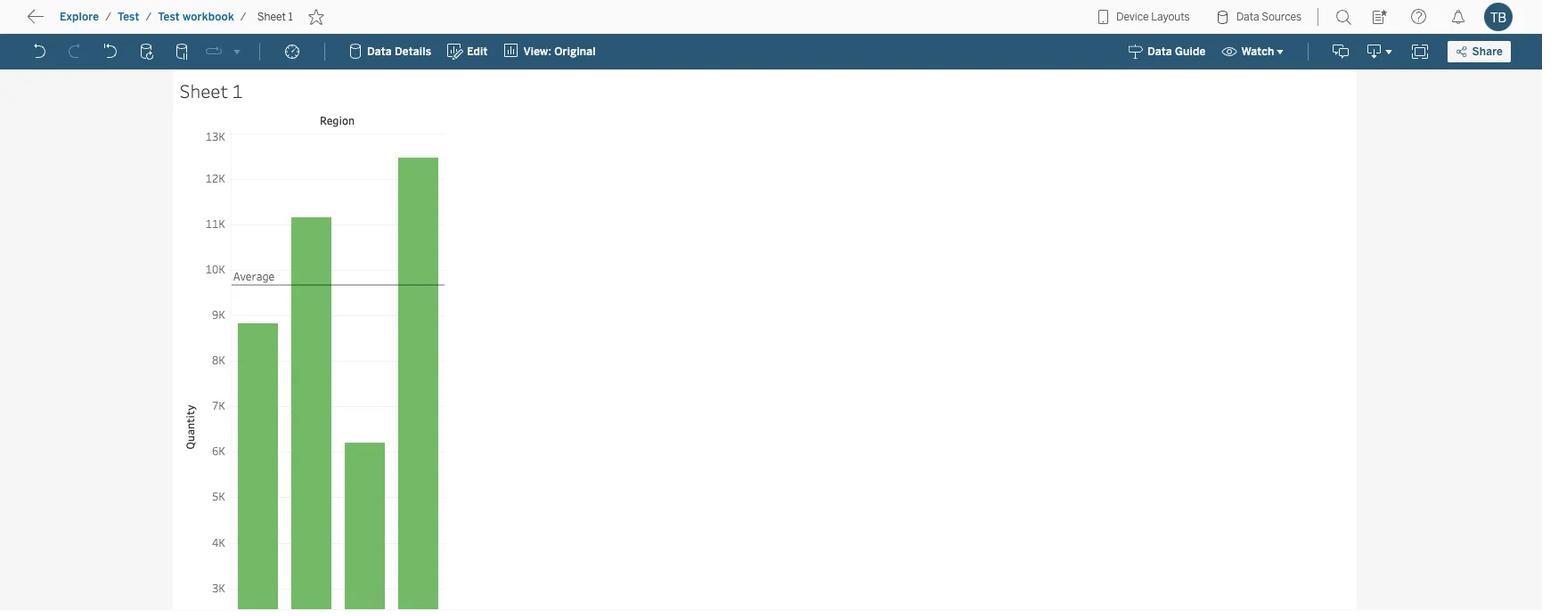 Task type: vqa. For each thing, say whether or not it's contained in the screenshot.
Samples link
no



Task type: locate. For each thing, give the bounding box(es) containing it.
test workbook link
[[157, 10, 235, 24]]

skip to content
[[46, 13, 153, 30]]

sheet 1 element
[[252, 11, 298, 23]]

test
[[118, 11, 139, 23], [158, 11, 180, 23]]

/
[[105, 11, 111, 23], [146, 11, 152, 23], [240, 11, 247, 23]]

content
[[98, 13, 153, 30]]

0 horizontal spatial /
[[105, 11, 111, 23]]

2 test from the left
[[158, 11, 180, 23]]

/ left the "sheet"
[[240, 11, 247, 23]]

1 horizontal spatial test
[[158, 11, 180, 23]]

/ right test link
[[146, 11, 152, 23]]

2 horizontal spatial /
[[240, 11, 247, 23]]

0 horizontal spatial test
[[118, 11, 139, 23]]

sheet 1
[[257, 11, 293, 23]]

skip to content link
[[43, 10, 182, 34]]

skip
[[46, 13, 77, 30]]

1 horizontal spatial /
[[146, 11, 152, 23]]

/ left test link
[[105, 11, 111, 23]]

explore link
[[59, 10, 100, 24]]

test link
[[117, 10, 140, 24]]



Task type: describe. For each thing, give the bounding box(es) containing it.
explore / test / test workbook /
[[60, 11, 247, 23]]

to
[[80, 13, 94, 30]]

2 / from the left
[[146, 11, 152, 23]]

explore
[[60, 11, 99, 23]]

sheet
[[257, 11, 286, 23]]

1
[[288, 11, 293, 23]]

workbook
[[183, 11, 234, 23]]

3 / from the left
[[240, 11, 247, 23]]

1 / from the left
[[105, 11, 111, 23]]

1 test from the left
[[118, 11, 139, 23]]



